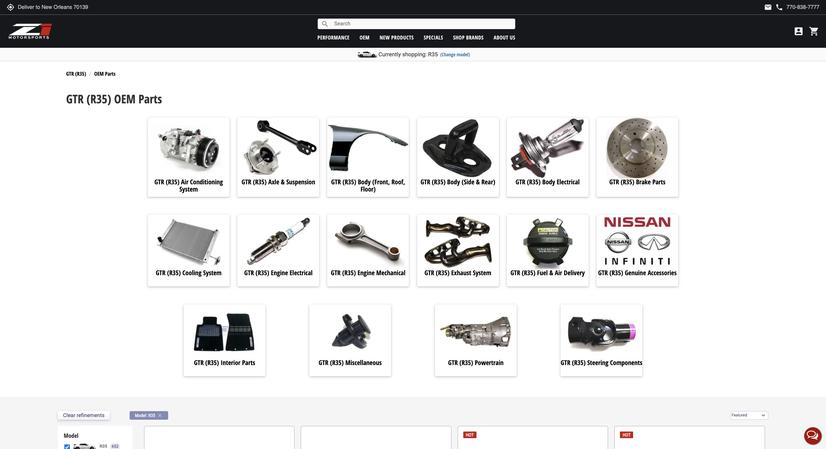 Task type: locate. For each thing, give the bounding box(es) containing it.
1 horizontal spatial oem
[[114, 91, 136, 107]]

oem
[[360, 34, 370, 41], [94, 70, 104, 78], [114, 91, 136, 107]]

suspension
[[286, 178, 315, 187]]

currently
[[379, 51, 401, 58]]

gtr for gtr (r35) body (front, roof, floor)
[[331, 178, 341, 187]]

shop
[[453, 34, 465, 41]]

electrical inside 'link'
[[557, 178, 580, 187]]

clear refinements
[[63, 413, 105, 419]]

(change model) link
[[441, 51, 470, 58]]

0 horizontal spatial oem
[[94, 70, 104, 78]]

gtr for gtr (r35) engine mechanical
[[331, 269, 341, 278]]

None checkbox
[[64, 445, 70, 450]]

gtr for gtr (r35) steering components
[[561, 359, 571, 368]]

oem left new
[[360, 34, 370, 41]]

0 horizontal spatial electrical
[[290, 269, 313, 278]]

0 vertical spatial air
[[181, 178, 189, 187]]

Search search field
[[329, 19, 515, 29]]

parts inside gtr (r35) brake parts link
[[653, 178, 666, 187]]

1 body from the left
[[358, 178, 371, 187]]

phone
[[776, 3, 784, 11]]

gtr (r35) engine mechanical link
[[327, 269, 409, 280]]

close
[[157, 413, 163, 419]]

1 vertical spatial air
[[555, 269, 562, 278]]

gtr (r35) body electrical link
[[507, 178, 589, 190]]

r35
[[428, 51, 438, 58], [148, 414, 155, 419], [100, 445, 107, 450]]

gtr (r35) miscellaneous
[[319, 359, 382, 368]]

0 horizontal spatial system
[[179, 185, 198, 194]]

parts for gtr (r35) brake parts
[[653, 178, 666, 187]]

1 horizontal spatial electrical
[[557, 178, 580, 187]]

fuel
[[537, 269, 548, 278]]

gtr (r35) exhaust system
[[425, 269, 491, 278]]

1 horizontal spatial r35
[[148, 414, 155, 419]]

gtr inside 'link'
[[156, 269, 166, 278]]

my_location
[[7, 3, 15, 11]]

parts for gtr (r35) interior parts
[[242, 359, 255, 368]]

currently shopping: r35 (change model)
[[379, 51, 470, 58]]

r35 left (change
[[428, 51, 438, 58]]

powertrain
[[475, 359, 504, 368]]

gtr (r35) body (front, roof, floor)
[[331, 178, 405, 194]]

2 horizontal spatial system
[[473, 269, 491, 278]]

gtr (r35) miscellaneous link
[[309, 359, 391, 370]]

gtr (r35) air conditioning system
[[154, 178, 223, 194]]

0 horizontal spatial body
[[358, 178, 371, 187]]

(r35) for gtr (r35) genuine accessories
[[610, 269, 623, 278]]

gtr for gtr (r35) oem parts
[[66, 91, 84, 107]]

gtr inside gtr (r35) body (front, roof, floor)
[[331, 178, 341, 187]]

1 horizontal spatial system
[[203, 269, 222, 278]]

oem right gtr (r35)
[[94, 70, 104, 78]]

1 vertical spatial oem
[[94, 70, 104, 78]]

body inside gtr (r35) body (side & rear) link
[[447, 178, 460, 187]]

search
[[321, 20, 329, 28]]

clear
[[63, 413, 75, 419]]

1 horizontal spatial &
[[476, 178, 480, 187]]

1 horizontal spatial air
[[555, 269, 562, 278]]

gtr (r35) engine electrical
[[244, 269, 313, 278]]

air left conditioning on the top of page
[[181, 178, 189, 187]]

(r35) for gtr (r35) air conditioning system
[[166, 178, 180, 187]]

& right (side
[[476, 178, 480, 187]]

gtr for gtr (r35) powertrain
[[448, 359, 458, 368]]

model:
[[135, 414, 147, 419]]

air left delivery
[[555, 269, 562, 278]]

brake
[[636, 178, 651, 187]]

parts inside gtr (r35) interior parts link
[[242, 359, 255, 368]]

gtr (r35) brake parts link
[[597, 178, 679, 190]]

2 vertical spatial r35
[[100, 445, 107, 450]]

oem parts
[[94, 70, 116, 78]]

electrical for gtr (r35) engine electrical
[[290, 269, 313, 278]]

parts
[[105, 70, 116, 78], [139, 91, 162, 107], [653, 178, 666, 187], [242, 359, 255, 368]]

system inside 'link'
[[203, 269, 222, 278]]

2 body from the left
[[447, 178, 460, 187]]

2 horizontal spatial oem
[[360, 34, 370, 41]]

gtr for gtr (r35)
[[66, 70, 74, 78]]

652
[[112, 445, 118, 450]]

0 horizontal spatial r35
[[100, 445, 107, 450]]

(r35)
[[75, 70, 86, 78], [87, 91, 111, 107], [166, 178, 180, 187], [253, 178, 267, 187], [343, 178, 356, 187], [432, 178, 446, 187], [527, 178, 541, 187], [621, 178, 635, 187], [167, 269, 181, 278], [256, 269, 269, 278], [342, 269, 356, 278], [436, 269, 450, 278], [522, 269, 536, 278], [610, 269, 623, 278], [205, 359, 219, 368], [330, 359, 344, 368], [460, 359, 473, 368], [572, 359, 586, 368]]

r35 left close on the bottom of page
[[148, 414, 155, 419]]

model)
[[457, 51, 470, 58]]

2 horizontal spatial r35
[[428, 51, 438, 58]]

2 engine from the left
[[358, 269, 375, 278]]

gtr (r35) steering components
[[561, 359, 643, 368]]

new products link
[[380, 34, 414, 41]]

0 vertical spatial electrical
[[557, 178, 580, 187]]

air
[[181, 178, 189, 187], [555, 269, 562, 278]]

gtr (r35) body electrical
[[516, 178, 580, 187]]

system
[[179, 185, 198, 194], [203, 269, 222, 278], [473, 269, 491, 278]]

body inside gtr (r35) body (front, roof, floor)
[[358, 178, 371, 187]]

1 horizontal spatial body
[[447, 178, 460, 187]]

1 vertical spatial electrical
[[290, 269, 313, 278]]

(r35) inside gtr (r35) body (front, roof, floor)
[[343, 178, 356, 187]]

gtr for gtr (r35) brake parts
[[610, 178, 619, 187]]

gtr (r35) body (side & rear)
[[421, 178, 495, 187]]

2 horizontal spatial body
[[543, 178, 555, 187]]

0 vertical spatial oem
[[360, 34, 370, 41]]

performance link
[[318, 34, 350, 41]]

& inside 'link'
[[550, 269, 553, 278]]

r35 left 652
[[100, 445, 107, 450]]

mail link
[[764, 3, 772, 11]]

body inside gtr (r35) body electrical 'link'
[[543, 178, 555, 187]]

gtr inside gtr (r35) air conditioning system
[[154, 178, 164, 187]]

conditioning
[[190, 178, 223, 187]]

gtr
[[66, 70, 74, 78], [66, 91, 84, 107], [154, 178, 164, 187], [242, 178, 251, 187], [331, 178, 341, 187], [421, 178, 430, 187], [516, 178, 526, 187], [610, 178, 619, 187], [156, 269, 166, 278], [244, 269, 254, 278], [331, 269, 341, 278], [425, 269, 434, 278], [511, 269, 520, 278], [598, 269, 608, 278], [194, 359, 204, 368], [319, 359, 329, 368], [448, 359, 458, 368], [561, 359, 571, 368]]

0 horizontal spatial engine
[[271, 269, 288, 278]]

gtr (r35) genuine accessories
[[598, 269, 677, 278]]

gtr (r35) interior parts
[[194, 359, 255, 368]]

parts for gtr (r35) oem parts
[[139, 91, 162, 107]]

gtr for gtr (r35) genuine accessories
[[598, 269, 608, 278]]

1 engine from the left
[[271, 269, 288, 278]]

about
[[494, 34, 509, 41]]

mechanical
[[376, 269, 406, 278]]

(r35) inside 'link'
[[167, 269, 181, 278]]

engine for electrical
[[271, 269, 288, 278]]

& for gtr (r35) axle & suspension
[[281, 178, 285, 187]]

3 body from the left
[[543, 178, 555, 187]]

gtr (r35) cooling system link
[[148, 269, 230, 280]]

(r35) for gtr (r35) steering components
[[572, 359, 586, 368]]

& right axle
[[281, 178, 285, 187]]

(r35) for gtr (r35) exhaust system
[[436, 269, 450, 278]]

rear)
[[482, 178, 495, 187]]

&
[[281, 178, 285, 187], [476, 178, 480, 187], [550, 269, 553, 278]]

1 horizontal spatial engine
[[358, 269, 375, 278]]

body for electrical
[[543, 178, 555, 187]]

gtr (r35) genuine accessories link
[[597, 269, 679, 280]]

air inside 'link'
[[555, 269, 562, 278]]

(r35) inside gtr (r35) air conditioning system
[[166, 178, 180, 187]]

z1 motorsports logo image
[[8, 23, 53, 40]]

0 horizontal spatial &
[[281, 178, 285, 187]]

1 vertical spatial r35
[[148, 414, 155, 419]]

gtr (r35) axle & suspension link
[[238, 178, 319, 190]]

body for (front,
[[358, 178, 371, 187]]

& right fuel
[[550, 269, 553, 278]]

2 horizontal spatial &
[[550, 269, 553, 278]]

(r35) for gtr (r35) interior parts
[[205, 359, 219, 368]]

account_box link
[[792, 26, 806, 37]]

0 horizontal spatial air
[[181, 178, 189, 187]]

miscellaneous
[[345, 359, 382, 368]]

oem down oem parts
[[114, 91, 136, 107]]

phone link
[[776, 3, 820, 11]]

0 vertical spatial r35
[[428, 51, 438, 58]]

(r35) for gtr (r35) axle & suspension
[[253, 178, 267, 187]]

body
[[358, 178, 371, 187], [447, 178, 460, 187], [543, 178, 555, 187]]

gtr for gtr (r35) miscellaneous
[[319, 359, 329, 368]]

oem for oem "link"
[[360, 34, 370, 41]]

new
[[380, 34, 390, 41]]

gtr for gtr (r35) exhaust system
[[425, 269, 434, 278]]

model: r35 close
[[135, 413, 163, 419]]

brands
[[466, 34, 484, 41]]



Task type: describe. For each thing, give the bounding box(es) containing it.
us
[[510, 34, 516, 41]]

steering
[[588, 359, 609, 368]]

refinements
[[77, 413, 105, 419]]

components
[[610, 359, 643, 368]]

accessories
[[648, 269, 677, 278]]

gtr for gtr (r35) body electrical
[[516, 178, 526, 187]]

gtr (r35) fuel & air delivery
[[511, 269, 585, 278]]

(r35) for gtr (r35) fuel & air delivery
[[522, 269, 536, 278]]

gtr for gtr (r35) engine electrical
[[244, 269, 254, 278]]

delivery
[[564, 269, 585, 278]]

r35 inside model: r35 close
[[148, 414, 155, 419]]

(change
[[441, 51, 456, 58]]

mail
[[764, 3, 772, 11]]

mail phone
[[764, 3, 784, 11]]

nissan r35 gtr gt-r awd twin turbo 2009 2010 2011 2012 2013 2014 2015 2016 2017 2018 2019 2020 vr38dett z1 motorsports image
[[72, 443, 98, 450]]

model
[[64, 432, 78, 440]]

gtr (r35) oem parts
[[66, 91, 162, 107]]

clear refinements button
[[58, 412, 110, 421]]

gtr (r35) cooling system
[[156, 269, 222, 278]]

gtr (r35) link
[[66, 70, 86, 78]]

gtr (r35) fuel & air delivery link
[[507, 269, 589, 280]]

(r35) for gtr (r35) miscellaneous
[[330, 359, 344, 368]]

cooling
[[182, 269, 202, 278]]

about us
[[494, 34, 516, 41]]

gtr (r35) engine electrical link
[[238, 269, 319, 280]]

shopping:
[[402, 51, 427, 58]]

(r35) for gtr (r35)
[[75, 70, 86, 78]]

performance
[[318, 34, 350, 41]]

system for gtr (r35) exhaust system
[[473, 269, 491, 278]]

(r35) for gtr (r35) powertrain
[[460, 359, 473, 368]]

(r35) for gtr (r35) engine electrical
[[256, 269, 269, 278]]

(r35) for gtr (r35) engine mechanical
[[342, 269, 356, 278]]

gtr (r35) interior parts link
[[184, 359, 266, 370]]

(r35) for gtr (r35) body electrical
[[527, 178, 541, 187]]

shopping_cart
[[809, 26, 820, 37]]

gtr (r35) brake parts
[[610, 178, 666, 187]]

shopping_cart link
[[808, 26, 820, 37]]

account_box
[[794, 26, 804, 37]]

about us link
[[494, 34, 516, 41]]

specials link
[[424, 34, 443, 41]]

air inside gtr (r35) air conditioning system
[[181, 178, 189, 187]]

gtr (r35) powertrain
[[448, 359, 504, 368]]

engine for mechanical
[[358, 269, 375, 278]]

gtr (r35) axle & suspension
[[242, 178, 315, 187]]

(r35) for gtr (r35) oem parts
[[87, 91, 111, 107]]

shop brands
[[453, 34, 484, 41]]

gtr for gtr (r35) air conditioning system
[[154, 178, 164, 187]]

gtr (r35)
[[66, 70, 86, 78]]

gtr (r35) body (front, roof, floor) link
[[327, 178, 409, 194]]

electrical for gtr (r35) body electrical
[[557, 178, 580, 187]]

body for (side
[[447, 178, 460, 187]]

(front,
[[372, 178, 390, 187]]

specials
[[424, 34, 443, 41]]

(r35) for gtr (r35) cooling system
[[167, 269, 181, 278]]

gtr for gtr (r35) body (side & rear)
[[421, 178, 430, 187]]

gtr for gtr (r35) interior parts
[[194, 359, 204, 368]]

gtr for gtr (r35) cooling system
[[156, 269, 166, 278]]

(side
[[462, 178, 475, 187]]

roof,
[[392, 178, 405, 187]]

axle
[[268, 178, 279, 187]]

genuine
[[625, 269, 646, 278]]

(r35) for gtr (r35) body (side & rear)
[[432, 178, 446, 187]]

system inside gtr (r35) air conditioning system
[[179, 185, 198, 194]]

oem for oem parts
[[94, 70, 104, 78]]

2 vertical spatial oem
[[114, 91, 136, 107]]

(r35) for gtr (r35) brake parts
[[621, 178, 635, 187]]

gtr (r35) powertrain link
[[435, 359, 517, 370]]

gtr (r35) body (side & rear) link
[[417, 178, 499, 190]]

gtr for gtr (r35) fuel & air delivery
[[511, 269, 520, 278]]

floor)
[[361, 185, 376, 194]]

oem parts link
[[94, 70, 116, 78]]

interior
[[221, 359, 241, 368]]

oem link
[[360, 34, 370, 41]]

shop brands link
[[453, 34, 484, 41]]

products
[[391, 34, 414, 41]]

(r35) for gtr (r35) body (front, roof, floor)
[[343, 178, 356, 187]]

gtr (r35) air conditioning system link
[[148, 178, 230, 194]]

gtr (r35) engine mechanical
[[331, 269, 406, 278]]

& for gtr (r35) fuel & air delivery
[[550, 269, 553, 278]]

gtr (r35) steering components link
[[561, 359, 643, 370]]

gtr (r35) exhaust system link
[[417, 269, 499, 280]]

new products
[[380, 34, 414, 41]]

gtr for gtr (r35) axle & suspension
[[242, 178, 251, 187]]

system for gtr (r35) cooling system
[[203, 269, 222, 278]]

exhaust
[[451, 269, 471, 278]]



Task type: vqa. For each thing, say whether or not it's contained in the screenshot.
OEM
yes



